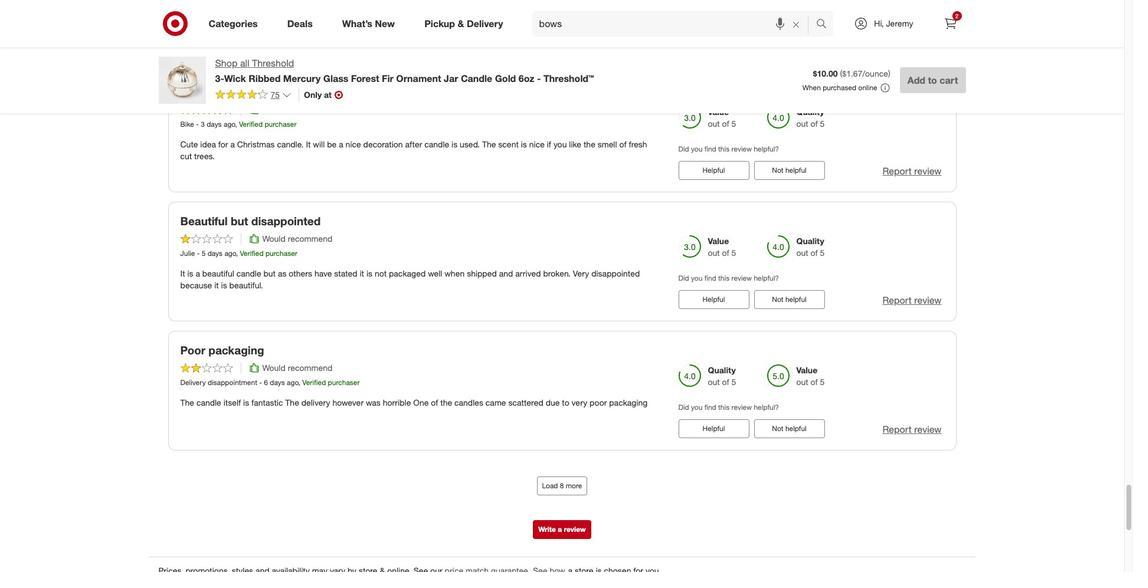 Task type: locate. For each thing, give the bounding box(es) containing it.
3 helpful from the top
[[786, 424, 807, 433]]

days for beautiful
[[208, 249, 223, 258]]

quality
[[797, 107, 825, 117], [797, 236, 825, 246], [708, 365, 736, 375]]

did
[[679, 15, 690, 24], [679, 145, 690, 153], [679, 274, 690, 283], [679, 403, 690, 412]]

candle right after
[[425, 139, 449, 149]]

candle up 'beautiful.'
[[237, 269, 261, 279]]

3 report from the top
[[883, 295, 912, 306]]

but left as
[[264, 269, 276, 279]]

0 vertical spatial christmas
[[180, 85, 235, 99]]

1 vertical spatial christmas
[[237, 139, 275, 149]]

1 would recommend from the top
[[262, 104, 333, 114]]

1 horizontal spatial candle.
[[277, 139, 304, 149]]

recommend up others
[[288, 234, 333, 244]]

0 vertical spatial helpful button
[[679, 161, 750, 180]]

1 vertical spatial would recommend
[[262, 234, 333, 244]]

2 vertical spatial not
[[773, 424, 784, 433]]

0 vertical spatial it
[[360, 269, 364, 279]]

recommend up delivery
[[288, 363, 333, 373]]

not helpful
[[773, 166, 807, 175], [773, 295, 807, 304], [773, 424, 807, 433]]

, right 6
[[298, 378, 300, 387]]

4 this from the top
[[719, 403, 730, 412]]

1 vertical spatial purchaser
[[266, 249, 298, 258]]

nice right be at the top left of page
[[346, 139, 361, 149]]

2 did from the top
[[679, 145, 690, 153]]

2 helpful? from the top
[[754, 145, 779, 153]]

,
[[235, 120, 237, 129], [236, 249, 238, 258], [298, 378, 300, 387]]

it left will
[[306, 139, 311, 149]]

you for christmas candle.
[[692, 145, 703, 153]]

2 helpful button from the top
[[679, 290, 750, 309]]

the left delivery
[[285, 398, 299, 408]]

report for beautiful but disappointed
[[883, 295, 912, 306]]

1 vertical spatial not
[[773, 295, 784, 304]]

deals
[[287, 17, 313, 29]]

1 not helpful button from the top
[[754, 161, 825, 180]]

0 vertical spatial recommend
[[288, 104, 333, 114]]

quality for christmas candle.
[[797, 107, 825, 117]]

1 horizontal spatial the
[[584, 139, 596, 149]]

candle
[[425, 139, 449, 149], [237, 269, 261, 279], [197, 398, 221, 408]]

julie - 5 days ago , verified purchaser
[[180, 249, 298, 258]]

$10.00
[[814, 69, 838, 79]]

1 vertical spatial helpful
[[703, 295, 725, 304]]

0 vertical spatial days
[[207, 120, 222, 129]]

a
[[231, 139, 235, 149], [339, 139, 344, 149], [196, 269, 200, 279], [558, 525, 562, 534]]

beautiful
[[202, 269, 234, 279]]

0 vertical spatial packaging
[[209, 344, 264, 357]]

bike - 3 days ago , verified purchaser
[[180, 120, 297, 129]]

days up beautiful
[[208, 249, 223, 258]]

1 vertical spatial not helpful
[[773, 295, 807, 304]]

candles
[[455, 398, 484, 408]]

purchaser up as
[[266, 249, 298, 258]]

2 report review button from the top
[[883, 165, 942, 178]]

is
[[452, 139, 458, 149], [521, 139, 527, 149], [187, 269, 193, 279], [367, 269, 373, 279], [221, 280, 227, 290], [243, 398, 249, 408]]

quality out of 5
[[797, 107, 825, 129], [797, 236, 825, 258], [708, 365, 737, 387]]

review
[[732, 15, 752, 24], [915, 36, 942, 48], [732, 145, 752, 153], [915, 165, 942, 177], [732, 274, 752, 283], [915, 295, 942, 306], [732, 403, 752, 412], [915, 424, 942, 436], [564, 525, 586, 534]]

would recommend down only
[[262, 104, 333, 114]]

4 report from the top
[[883, 424, 912, 436]]

add
[[908, 74, 926, 86]]

would recommend up others
[[262, 234, 333, 244]]

bike
[[180, 120, 194, 129]]

it down beautiful
[[214, 280, 219, 290]]

1 find from the top
[[705, 15, 717, 24]]

nice
[[346, 139, 361, 149], [530, 139, 545, 149]]

decoration
[[363, 139, 403, 149]]

, up 'beautiful.'
[[236, 249, 238, 258]]

4 find from the top
[[705, 403, 717, 412]]

purchaser
[[265, 120, 297, 129], [266, 249, 298, 258], [328, 378, 360, 387]]

1 vertical spatial quality
[[797, 236, 825, 246]]

3 find from the top
[[705, 274, 717, 283]]

days right 3
[[207, 120, 222, 129]]

after
[[405, 139, 422, 149]]

christmas down 3-
[[180, 85, 235, 99]]

of
[[723, 119, 730, 129], [811, 119, 818, 129], [620, 139, 627, 149], [723, 248, 730, 258], [811, 248, 818, 258], [723, 377, 730, 387], [811, 377, 818, 387], [431, 398, 438, 408]]

when purchased online
[[803, 83, 878, 92]]

2 not helpful button from the top
[[754, 290, 825, 309]]

1 helpful from the top
[[703, 166, 725, 175]]

1 recommend from the top
[[288, 104, 333, 114]]

0 vertical spatial but
[[231, 214, 248, 228]]

not for poor packaging
[[773, 424, 784, 433]]

it inside cute idea for a christmas candle. it will be a nice decoration after candle is used. the scent is nice if you like the smell of fresh cut trees.
[[306, 139, 311, 149]]

0 horizontal spatial to
[[562, 398, 570, 408]]

- left 6
[[259, 378, 262, 387]]

1 nice from the left
[[346, 139, 361, 149]]

purchaser down 75
[[265, 120, 297, 129]]

recommend down only
[[288, 104, 333, 114]]

0 horizontal spatial disappointed
[[251, 214, 321, 228]]

2 not from the top
[[773, 295, 784, 304]]

delivery down poor
[[180, 378, 206, 387]]

fresh
[[629, 139, 648, 149]]

- inside shop all threshold 3-wick ribbed mercury glass forest fir ornament jar candle gold 6oz - threshold™
[[537, 73, 541, 84]]

candle. left will
[[277, 139, 304, 149]]

, for candle.
[[235, 120, 237, 129]]

0 vertical spatial not
[[773, 166, 784, 175]]

image of 3-wick ribbed mercury glass forest fir ornament jar candle gold 6oz - threshold™ image
[[159, 57, 206, 104]]

0 vertical spatial the
[[584, 139, 596, 149]]

hi,
[[875, 18, 884, 28]]

2 find from the top
[[705, 145, 717, 153]]

candle left the itself
[[197, 398, 221, 408]]

helpful? for poor packaging
[[754, 403, 779, 412]]

0 vertical spatial value out of 5
[[708, 107, 737, 129]]

2 vertical spatial would recommend
[[262, 363, 333, 373]]

deals link
[[277, 11, 328, 37]]

the left the itself
[[180, 398, 194, 408]]

poor
[[590, 398, 607, 408]]

the inside cute idea for a christmas candle. it will be a nice decoration after candle is used. the scent is nice if you like the smell of fresh cut trees.
[[482, 139, 496, 149]]

1 vertical spatial would
[[262, 234, 286, 244]]

ago right 6
[[287, 378, 298, 387]]

helpful? for christmas candle.
[[754, 145, 779, 153]]

disappointed right the very
[[592, 269, 640, 279]]

3 would from the top
[[262, 363, 286, 373]]

helpful?
[[754, 15, 779, 24], [754, 145, 779, 153], [754, 274, 779, 283], [754, 403, 779, 412]]

candle
[[461, 73, 493, 84]]

pickup & delivery
[[425, 17, 503, 29]]

4 did from the top
[[679, 403, 690, 412]]

because
[[180, 280, 212, 290]]

add to cart
[[908, 74, 959, 86]]

0 horizontal spatial the
[[441, 398, 452, 408]]

only at
[[304, 90, 332, 100]]

did for poor packaging
[[679, 403, 690, 412]]

1 horizontal spatial christmas
[[237, 139, 275, 149]]

1 vertical spatial helpful
[[786, 295, 807, 304]]

helpful for christmas candle.
[[703, 166, 725, 175]]

broken.
[[544, 269, 571, 279]]

others
[[289, 269, 312, 279]]

3 not from the top
[[773, 424, 784, 433]]

2 vertical spatial recommend
[[288, 363, 333, 373]]

not for christmas candle.
[[773, 166, 784, 175]]

2 recommend from the top
[[288, 234, 333, 244]]

would recommend for christmas candle.
[[262, 104, 333, 114]]

1 not from the top
[[773, 166, 784, 175]]

disappointed
[[251, 214, 321, 228], [592, 269, 640, 279]]

a up because
[[196, 269, 200, 279]]

1 vertical spatial ago
[[225, 249, 236, 258]]

3 report review button from the top
[[883, 294, 942, 307]]

1 horizontal spatial but
[[264, 269, 276, 279]]

1 horizontal spatial disappointed
[[592, 269, 640, 279]]

0 vertical spatial would
[[262, 104, 286, 114]]

jeremy
[[887, 18, 914, 28]]

1 vertical spatial helpful button
[[679, 290, 750, 309]]

2 vertical spatial value
[[797, 365, 818, 375]]

3 not helpful button from the top
[[754, 420, 825, 439]]

value for christmas candle.
[[708, 107, 729, 117]]

0 vertical spatial would recommend
[[262, 104, 333, 114]]

3 helpful button from the top
[[679, 420, 750, 439]]

to right add at top right
[[929, 74, 938, 86]]

0 vertical spatial candle.
[[238, 85, 277, 99]]

to
[[929, 74, 938, 86], [562, 398, 570, 408]]

4 did you find this review helpful? from the top
[[679, 403, 779, 412]]

the inside cute idea for a christmas candle. it will be a nice decoration after candle is used. the scent is nice if you like the smell of fresh cut trees.
[[584, 139, 596, 149]]

1 vertical spatial to
[[562, 398, 570, 408]]

ago up beautiful
[[225, 249, 236, 258]]

1 vertical spatial quality out of 5
[[797, 236, 825, 258]]

shop
[[215, 57, 238, 69]]

2 vertical spatial not helpful
[[773, 424, 807, 433]]

0 vertical spatial to
[[929, 74, 938, 86]]

1 horizontal spatial candle
[[237, 269, 261, 279]]

1 vertical spatial verified
[[240, 249, 264, 258]]

1 vertical spatial delivery
[[180, 378, 206, 387]]

the right used.
[[482, 139, 496, 149]]

1 vertical spatial value out of 5
[[708, 236, 737, 258]]

value out of 5 for beautiful but disappointed
[[708, 236, 737, 258]]

2 helpful from the top
[[786, 295, 807, 304]]

2 vertical spatial quality
[[708, 365, 736, 375]]

the
[[584, 139, 596, 149], [441, 398, 452, 408]]

a right the write
[[558, 525, 562, 534]]

2 vertical spatial ago
[[287, 378, 298, 387]]

quality out of 5 for beautiful but disappointed
[[797, 236, 825, 258]]

search
[[812, 19, 840, 30]]

guest review image 1 of 1, zoom in image
[[180, 10, 222, 51]]

3 helpful from the top
[[703, 424, 725, 433]]

out
[[708, 119, 720, 129], [797, 119, 809, 129], [708, 248, 720, 258], [797, 248, 809, 258], [708, 377, 720, 387], [797, 377, 809, 387]]

0 horizontal spatial delivery
[[180, 378, 206, 387]]

horrible
[[383, 398, 411, 408]]

it
[[360, 269, 364, 279], [214, 280, 219, 290]]

days for christmas
[[207, 120, 222, 129]]

verified down 'beautiful but disappointed' at the left top of the page
[[240, 249, 264, 258]]

1 vertical spatial candle
[[237, 269, 261, 279]]

2 did you find this review helpful? from the top
[[679, 145, 779, 153]]

2 vertical spatial helpful
[[703, 424, 725, 433]]

delivery right &
[[467, 17, 503, 29]]

not helpful button
[[754, 161, 825, 180], [754, 290, 825, 309], [754, 420, 825, 439]]

trees.
[[194, 151, 215, 161]]

very
[[572, 398, 588, 408]]

to inside button
[[929, 74, 938, 86]]

did you find this review helpful? for christmas candle.
[[679, 145, 779, 153]]

1 vertical spatial not helpful button
[[754, 290, 825, 309]]

it right stated at left
[[360, 269, 364, 279]]

$1.67
[[843, 69, 863, 79]]

ago for christmas
[[224, 120, 235, 129]]

4 helpful? from the top
[[754, 403, 779, 412]]

1 not helpful from the top
[[773, 166, 807, 175]]

0 vertical spatial verified
[[239, 120, 263, 129]]

2 horizontal spatial candle
[[425, 139, 449, 149]]

2 report from the top
[[883, 165, 912, 177]]

scattered
[[509, 398, 544, 408]]

1 horizontal spatial nice
[[530, 139, 545, 149]]

packaging
[[209, 344, 264, 357], [610, 398, 648, 408]]

1 vertical spatial recommend
[[288, 234, 333, 244]]

not helpful button for beautiful but disappointed
[[754, 290, 825, 309]]

0 horizontal spatial it
[[214, 280, 219, 290]]

2 vertical spatial purchaser
[[328, 378, 360, 387]]

3 recommend from the top
[[288, 363, 333, 373]]

4 report review button from the top
[[883, 423, 942, 437]]

disappointed up as
[[251, 214, 321, 228]]

poor packaging
[[180, 344, 264, 357]]

2 vertical spatial candle
[[197, 398, 221, 408]]

not helpful for beautiful but disappointed
[[773, 295, 807, 304]]

value out of 5 for christmas candle.
[[708, 107, 737, 129]]

when
[[803, 83, 821, 92]]

candle inside cute idea for a christmas candle. it will be a nice decoration after candle is used. the scent is nice if you like the smell of fresh cut trees.
[[425, 139, 449, 149]]

1 vertical spatial it
[[180, 269, 185, 279]]

will
[[313, 139, 325, 149]]

0 vertical spatial quality out of 5
[[797, 107, 825, 129]]

and
[[499, 269, 513, 279]]

1 horizontal spatial packaging
[[610, 398, 648, 408]]

packaging up disappointment
[[209, 344, 264, 357]]

1 vertical spatial candle.
[[277, 139, 304, 149]]

ago up the for
[[224, 120, 235, 129]]

1 horizontal spatial delivery
[[467, 17, 503, 29]]

verified down 75 'link'
[[239, 120, 263, 129]]

verified up delivery
[[302, 378, 326, 387]]

value for beautiful but disappointed
[[708, 236, 729, 246]]

3 this from the top
[[719, 274, 730, 283]]

julie
[[180, 249, 195, 258]]

3 report review from the top
[[883, 295, 942, 306]]

recommend
[[288, 104, 333, 114], [288, 234, 333, 244], [288, 363, 333, 373]]

report for christmas candle.
[[883, 165, 912, 177]]

2 this from the top
[[719, 145, 730, 153]]

verified for but
[[240, 249, 264, 258]]

2 vertical spatial would
[[262, 363, 286, 373]]

2 vertical spatial not helpful button
[[754, 420, 825, 439]]

would up delivery disappointment - 6 days ago , verified purchaser
[[262, 363, 286, 373]]

3 would recommend from the top
[[262, 363, 333, 373]]

3 did you find this review helpful? from the top
[[679, 274, 779, 283]]

did for beautiful but disappointed
[[679, 274, 690, 283]]

would recommend up delivery disappointment - 6 days ago , verified purchaser
[[262, 363, 333, 373]]

1 vertical spatial disappointed
[[592, 269, 640, 279]]

you for poor packaging
[[692, 403, 703, 412]]

1 vertical spatial ,
[[236, 249, 238, 258]]

- right the 6oz
[[537, 73, 541, 84]]

it up because
[[180, 269, 185, 279]]

1 helpful from the top
[[786, 166, 807, 175]]

beautiful
[[180, 214, 228, 228]]

2 vertical spatial helpful
[[786, 424, 807, 433]]

0 vertical spatial not helpful
[[773, 166, 807, 175]]

1 report review button from the top
[[883, 35, 942, 49]]

but up julie - 5 days ago , verified purchaser
[[231, 214, 248, 228]]

2 report review from the top
[[883, 165, 942, 177]]

1 vertical spatial the
[[441, 398, 452, 408]]

1 vertical spatial value
[[708, 236, 729, 246]]

delivery
[[302, 398, 330, 408]]

for
[[218, 139, 228, 149]]

1 horizontal spatial to
[[929, 74, 938, 86]]

christmas down bike - 3 days ago , verified purchaser at the left
[[237, 139, 275, 149]]

this
[[719, 15, 730, 24], [719, 145, 730, 153], [719, 274, 730, 283], [719, 403, 730, 412]]

2 vertical spatial helpful button
[[679, 420, 750, 439]]

0 vertical spatial helpful
[[786, 166, 807, 175]]

purchaser up however
[[328, 378, 360, 387]]

would down 'beautiful but disappointed' at the left top of the page
[[262, 234, 286, 244]]

itself
[[224, 398, 241, 408]]

be
[[327, 139, 337, 149]]

4 report review from the top
[[883, 424, 942, 436]]

0 vertical spatial ago
[[224, 120, 235, 129]]

would down 75
[[262, 104, 286, 114]]

1 vertical spatial it
[[214, 280, 219, 290]]

you for beautiful but disappointed
[[692, 274, 703, 283]]

, down 75 'link'
[[235, 120, 237, 129]]

0 horizontal spatial nice
[[346, 139, 361, 149]]

0 vertical spatial ,
[[235, 120, 237, 129]]

1 horizontal spatial it
[[306, 139, 311, 149]]

1 would from the top
[[262, 104, 286, 114]]

)
[[889, 69, 891, 79]]

1 vertical spatial packaging
[[610, 398, 648, 408]]

2 not helpful from the top
[[773, 295, 807, 304]]

helpful button for poor packaging
[[679, 420, 750, 439]]

3 did from the top
[[679, 274, 690, 283]]

0 horizontal spatial it
[[180, 269, 185, 279]]

value
[[708, 107, 729, 117], [708, 236, 729, 246], [797, 365, 818, 375]]

0 horizontal spatial candle.
[[238, 85, 277, 99]]

days right 6
[[270, 378, 285, 387]]

to right "due"
[[562, 398, 570, 408]]

a right the for
[[231, 139, 235, 149]]

as
[[278, 269, 287, 279]]

ago for beautiful
[[225, 249, 236, 258]]

2 horizontal spatial the
[[482, 139, 496, 149]]

0 vertical spatial it
[[306, 139, 311, 149]]

1 report from the top
[[883, 36, 912, 48]]

2 helpful from the top
[[703, 295, 725, 304]]

0 vertical spatial quality
[[797, 107, 825, 117]]

online
[[859, 83, 878, 92]]

3 helpful? from the top
[[754, 274, 779, 283]]

write a review
[[539, 525, 586, 534]]

1 helpful? from the top
[[754, 15, 779, 24]]

the left candles
[[441, 398, 452, 408]]

this for christmas candle.
[[719, 145, 730, 153]]

nice left if at the left top of the page
[[530, 139, 545, 149]]

find for beautiful but disappointed
[[705, 274, 717, 283]]

2 would from the top
[[262, 234, 286, 244]]

candle inside it is a beautiful candle but as others have stated it is not packaged well when shipped and arrived broken. very disappointed because it is beautiful.
[[237, 269, 261, 279]]

the right like
[[584, 139, 596, 149]]

packaging right the 'poor'
[[610, 398, 648, 408]]

a inside button
[[558, 525, 562, 534]]

candle. down the ribbed
[[238, 85, 277, 99]]

2 would recommend from the top
[[262, 234, 333, 244]]

0 horizontal spatial packaging
[[209, 344, 264, 357]]

delivery disappointment - 6 days ago , verified purchaser
[[180, 378, 360, 387]]

0 vertical spatial value
[[708, 107, 729, 117]]

3 not helpful from the top
[[773, 424, 807, 433]]

1 vertical spatial days
[[208, 249, 223, 258]]

0 vertical spatial not helpful button
[[754, 161, 825, 180]]

1 helpful button from the top
[[679, 161, 750, 180]]



Task type: describe. For each thing, give the bounding box(es) containing it.
categories
[[209, 17, 258, 29]]

quality out of 5 for christmas candle.
[[797, 107, 825, 129]]

what's
[[342, 17, 373, 29]]

- right julie
[[197, 249, 200, 258]]

helpful button for beautiful but disappointed
[[679, 290, 750, 309]]

but inside it is a beautiful candle but as others have stated it is not packaged well when shipped and arrived broken. very disappointed because it is beautiful.
[[264, 269, 276, 279]]

one
[[414, 398, 429, 408]]

would for but
[[262, 234, 286, 244]]

this for beautiful but disappointed
[[719, 274, 730, 283]]

due
[[546, 398, 560, 408]]

not helpful for christmas candle.
[[773, 166, 807, 175]]

is right scent
[[521, 139, 527, 149]]

1 horizontal spatial it
[[360, 269, 364, 279]]

recommend for christmas candle.
[[288, 104, 333, 114]]

cute idea for a christmas candle. it will be a nice decoration after candle is used. the scent is nice if you like the smell of fresh cut trees.
[[180, 139, 648, 161]]

not helpful for poor packaging
[[773, 424, 807, 433]]

load 8 more
[[542, 482, 582, 491]]

beautiful but disappointed
[[180, 214, 321, 228]]

review inside button
[[564, 525, 586, 534]]

2 vertical spatial verified
[[302, 378, 326, 387]]

find for christmas candle.
[[705, 145, 717, 153]]

disappointed inside it is a beautiful candle but as others have stated it is not packaged well when shipped and arrived broken. very disappointed because it is beautiful.
[[592, 269, 640, 279]]

2 link
[[938, 11, 964, 37]]

pickup
[[425, 17, 455, 29]]

quality for beautiful but disappointed
[[797, 236, 825, 246]]

christmas inside cute idea for a christmas candle. it will be a nice decoration after candle is used. the scent is nice if you like the smell of fresh cut trees.
[[237, 139, 275, 149]]

jar
[[444, 73, 458, 84]]

only
[[304, 90, 322, 100]]

forest
[[351, 73, 380, 84]]

2 vertical spatial value out of 5
[[797, 365, 825, 387]]

0 vertical spatial disappointed
[[251, 214, 321, 228]]

(
[[841, 69, 843, 79]]

report review button for poor packaging
[[883, 423, 942, 437]]

ribbed
[[249, 73, 281, 84]]

helpful for beautiful but disappointed
[[703, 295, 725, 304]]

ornament
[[396, 73, 441, 84]]

of inside cute idea for a christmas candle. it will be a nice decoration after candle is used. the scent is nice if you like the smell of fresh cut trees.
[[620, 139, 627, 149]]

well
[[428, 269, 442, 279]]

stated
[[334, 269, 358, 279]]

3-
[[215, 73, 224, 84]]

1 did you find this review helpful? from the top
[[679, 15, 779, 24]]

what's new link
[[332, 11, 410, 37]]

What can we help you find? suggestions appear below search field
[[532, 11, 820, 37]]

2 vertical spatial days
[[270, 378, 285, 387]]

cute
[[180, 139, 198, 149]]

disappointment
[[208, 378, 257, 387]]

report review button for beautiful but disappointed
[[883, 294, 942, 307]]

smell
[[598, 139, 617, 149]]

would recommend for beautiful but disappointed
[[262, 234, 333, 244]]

would recommend for poor packaging
[[262, 363, 333, 373]]

verified for candle.
[[239, 120, 263, 129]]

fantastic
[[252, 398, 283, 408]]

like
[[569, 139, 582, 149]]

0 horizontal spatial the
[[180, 398, 194, 408]]

find for poor packaging
[[705, 403, 717, 412]]

a inside it is a beautiful candle but as others have stated it is not packaged well when shipped and arrived broken. very disappointed because it is beautiful.
[[196, 269, 200, 279]]

0 horizontal spatial christmas
[[180, 85, 235, 99]]

if
[[547, 139, 552, 149]]

you inside cute idea for a christmas candle. it will be a nice decoration after candle is used. the scent is nice if you like the smell of fresh cut trees.
[[554, 139, 567, 149]]

a right be at the top left of page
[[339, 139, 344, 149]]

pickup & delivery link
[[415, 11, 518, 37]]

have
[[315, 269, 332, 279]]

all
[[240, 57, 250, 69]]

candle. inside cute idea for a christmas candle. it will be a nice decoration after candle is used. the scent is nice if you like the smell of fresh cut trees.
[[277, 139, 304, 149]]

2
[[956, 12, 959, 19]]

was
[[366, 398, 381, 408]]

0 horizontal spatial candle
[[197, 398, 221, 408]]

, for but
[[236, 249, 238, 258]]

write a review button
[[533, 521, 592, 540]]

categories link
[[199, 11, 273, 37]]

however
[[333, 398, 364, 408]]

2 nice from the left
[[530, 139, 545, 149]]

1 did from the top
[[679, 15, 690, 24]]

what's new
[[342, 17, 395, 29]]

purchaser for but
[[266, 249, 298, 258]]

not helpful button for poor packaging
[[754, 420, 825, 439]]

not helpful button for christmas candle.
[[754, 161, 825, 180]]

is up because
[[187, 269, 193, 279]]

0 horizontal spatial but
[[231, 214, 248, 228]]

add to cart button
[[900, 67, 966, 93]]

used.
[[460, 139, 480, 149]]

did for christmas candle.
[[679, 145, 690, 153]]

when
[[445, 269, 465, 279]]

shop all threshold 3-wick ribbed mercury glass forest fir ornament jar candle gold 6oz - threshold™
[[215, 57, 594, 84]]

it is a beautiful candle but as others have stated it is not packaged well when shipped and arrived broken. very disappointed because it is beautiful.
[[180, 269, 640, 290]]

75 link
[[215, 89, 292, 103]]

helpful? for beautiful but disappointed
[[754, 274, 779, 283]]

is left the not
[[367, 269, 373, 279]]

idea
[[200, 139, 216, 149]]

1 this from the top
[[719, 15, 730, 24]]

is left used.
[[452, 139, 458, 149]]

report review for christmas candle.
[[883, 165, 942, 177]]

arrived
[[516, 269, 541, 279]]

helpful for poor packaging
[[703, 424, 725, 433]]

1 report review from the top
[[883, 36, 942, 48]]

gold
[[495, 73, 516, 84]]

came
[[486, 398, 506, 408]]

this for poor packaging
[[719, 403, 730, 412]]

did you find this review helpful? for beautiful but disappointed
[[679, 274, 779, 283]]

load
[[542, 482, 558, 491]]

christmas candle.
[[180, 85, 277, 99]]

helpful for christmas candle.
[[786, 166, 807, 175]]

purchased
[[823, 83, 857, 92]]

is down beautiful
[[221, 280, 227, 290]]

not for beautiful but disappointed
[[773, 295, 784, 304]]

helpful button for christmas candle.
[[679, 161, 750, 180]]

shipped
[[467, 269, 497, 279]]

$10.00 ( $1.67 /ounce )
[[814, 69, 891, 79]]

very
[[573, 269, 590, 279]]

hi, jeremy
[[875, 18, 914, 28]]

- left 3
[[196, 120, 199, 129]]

did you find this review helpful? for poor packaging
[[679, 403, 779, 412]]

it inside it is a beautiful candle but as others have stated it is not packaged well when shipped and arrived broken. very disappointed because it is beautiful.
[[180, 269, 185, 279]]

2 vertical spatial ,
[[298, 378, 300, 387]]

poor
[[180, 344, 206, 357]]

0 vertical spatial delivery
[[467, 17, 503, 29]]

wick
[[224, 73, 246, 84]]

report for poor packaging
[[883, 424, 912, 436]]

1 horizontal spatial the
[[285, 398, 299, 408]]

threshold
[[252, 57, 294, 69]]

helpful for beautiful but disappointed
[[786, 295, 807, 304]]

fir
[[382, 73, 394, 84]]

report review button for christmas candle.
[[883, 165, 942, 178]]

recommend for beautiful but disappointed
[[288, 234, 333, 244]]

write
[[539, 525, 556, 534]]

report review for poor packaging
[[883, 424, 942, 436]]

search button
[[812, 11, 840, 39]]

scent
[[499, 139, 519, 149]]

3
[[201, 120, 205, 129]]

mercury
[[283, 73, 321, 84]]

would for packaging
[[262, 363, 286, 373]]

would for candle.
[[262, 104, 286, 114]]

recommend for poor packaging
[[288, 363, 333, 373]]

new
[[375, 17, 395, 29]]

beautiful.
[[229, 280, 263, 290]]

6
[[264, 378, 268, 387]]

/ounce
[[863, 69, 889, 79]]

report review for beautiful but disappointed
[[883, 295, 942, 306]]

cart
[[940, 74, 959, 86]]

glass
[[323, 73, 349, 84]]

2 vertical spatial quality out of 5
[[708, 365, 737, 387]]

cut
[[180, 151, 192, 161]]

helpful for poor packaging
[[786, 424, 807, 433]]

purchaser for candle.
[[265, 120, 297, 129]]

is right the itself
[[243, 398, 249, 408]]

at
[[324, 90, 332, 100]]

more
[[566, 482, 582, 491]]



Task type: vqa. For each thing, say whether or not it's contained in the screenshot.
Would corresponding to but
yes



